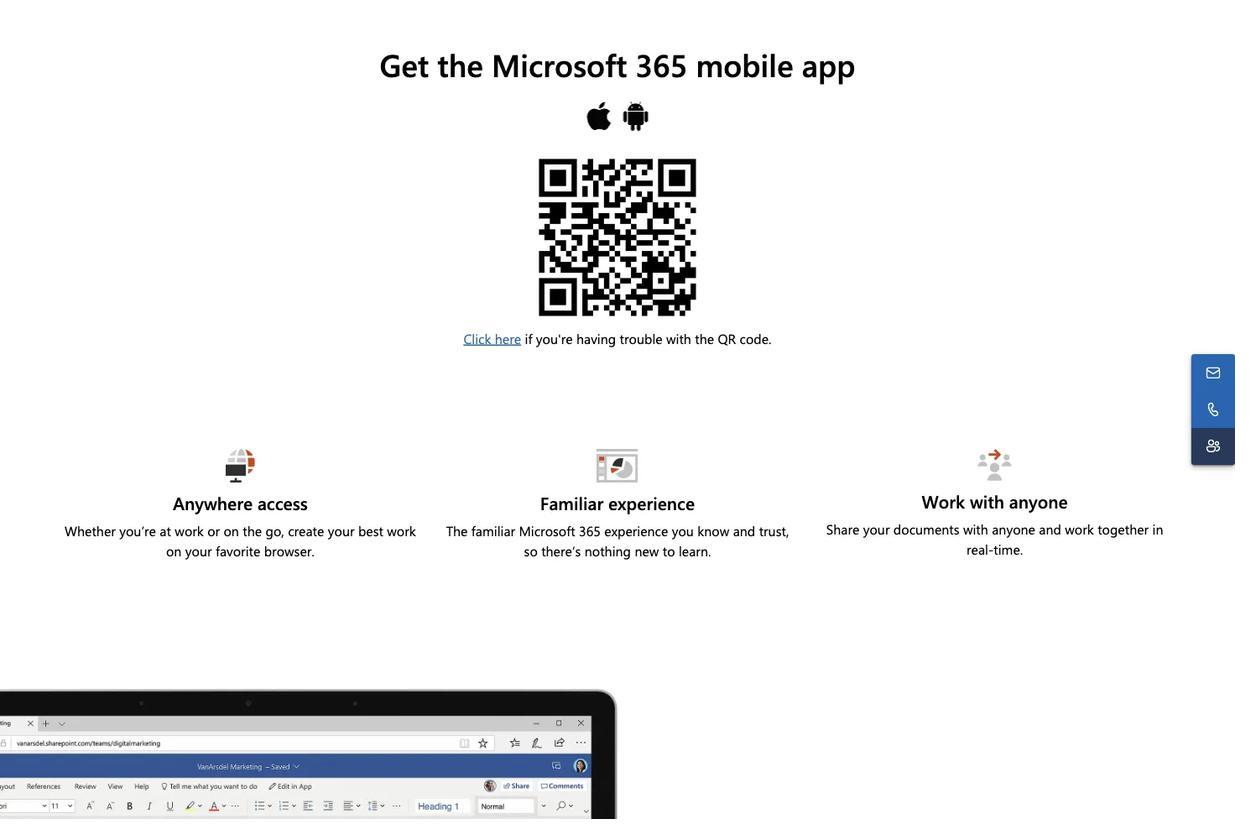 Task type: locate. For each thing, give the bounding box(es) containing it.
2 vertical spatial the
[[243, 522, 262, 540]]

with right work
[[970, 490, 1005, 513]]

share
[[827, 520, 860, 538]]

your
[[864, 520, 890, 538], [328, 522, 355, 540], [185, 542, 212, 560]]

with
[[667, 329, 692, 347], [970, 490, 1005, 513], [964, 520, 989, 538]]

1 vertical spatial 365
[[579, 522, 601, 540]]

experience
[[609, 492, 695, 515], [605, 522, 669, 540]]

and inside work with anyone share your documents with anyone and work together in real-time.
[[1040, 520, 1062, 538]]

1 vertical spatial microsoft
[[519, 522, 576, 540]]

0 horizontal spatial on
[[166, 542, 182, 560]]

experience up new
[[605, 522, 669, 540]]

qr
[[718, 329, 736, 347]]

click here if you're having trouble with the qr code.
[[464, 329, 772, 347]]

1 vertical spatial the
[[695, 329, 715, 347]]

your down "or"
[[185, 542, 212, 560]]

1 horizontal spatial and
[[1040, 520, 1062, 538]]

work right best
[[387, 522, 416, 540]]

with up real-
[[964, 520, 989, 538]]

microsoft up there's in the left bottom of the page
[[519, 522, 576, 540]]

1 horizontal spatial your
[[328, 522, 355, 540]]

go,
[[266, 522, 284, 540]]

you're
[[119, 522, 156, 540]]

and left trust,
[[734, 522, 756, 540]]

and inside familiar experience the familiar microsoft 365 experience you know and trust, so there's nothing new to learn.
[[734, 522, 756, 540]]

access
[[258, 492, 308, 515]]

0 vertical spatial on
[[224, 522, 239, 540]]

0 vertical spatial with
[[667, 329, 692, 347]]

0 horizontal spatial the
[[243, 522, 262, 540]]

together
[[1098, 520, 1150, 538]]

0 horizontal spatial work
[[175, 522, 204, 540]]

and
[[1040, 520, 1062, 538], [734, 522, 756, 540]]

0 vertical spatial microsoft
[[492, 43, 627, 85]]

create
[[288, 522, 324, 540]]

mobile
[[696, 43, 794, 85]]

microsoft up android and apple logos
[[492, 43, 627, 85]]

microsoft
[[492, 43, 627, 85], [519, 522, 576, 540]]

work
[[1066, 520, 1095, 538], [175, 522, 204, 540], [387, 522, 416, 540]]

the left go,
[[243, 522, 262, 540]]

you
[[672, 522, 694, 540]]

work right at
[[175, 522, 204, 540]]

time.
[[994, 540, 1024, 558]]

code.
[[740, 329, 772, 347]]

the
[[438, 43, 484, 85], [695, 329, 715, 347], [243, 522, 262, 540]]

familiar experience the familiar microsoft 365 experience you know and trust, so there's nothing new to learn.
[[446, 492, 790, 560]]

2 vertical spatial with
[[964, 520, 989, 538]]

1 horizontal spatial work
[[387, 522, 416, 540]]

so
[[524, 542, 538, 560]]

with right trouble
[[667, 329, 692, 347]]

qr code to download the microsoft 365 mobile app image
[[534, 154, 702, 322]]

the inside anywhere access whether you're at work or on the go, create your best work on your favorite browser.
[[243, 522, 262, 540]]

favorite
[[216, 542, 261, 560]]

365
[[636, 43, 688, 85], [579, 522, 601, 540]]

work
[[922, 490, 966, 513]]

you're
[[536, 329, 573, 347]]

the left qr
[[695, 329, 715, 347]]

on right "or"
[[224, 522, 239, 540]]

0 horizontal spatial and
[[734, 522, 756, 540]]

your right share
[[864, 520, 890, 538]]

experience up you
[[609, 492, 695, 515]]

1 vertical spatial anyone
[[993, 520, 1036, 538]]

click
[[464, 329, 492, 347]]

2 horizontal spatial work
[[1066, 520, 1095, 538]]

0 vertical spatial 365
[[636, 43, 688, 85]]

1 horizontal spatial the
[[438, 43, 484, 85]]

real-
[[967, 540, 994, 558]]

the right get
[[438, 43, 484, 85]]

and left together
[[1040, 520, 1062, 538]]

on down at
[[166, 542, 182, 560]]

365 up android and apple logos
[[636, 43, 688, 85]]

2 horizontal spatial your
[[864, 520, 890, 538]]

anyone
[[1010, 490, 1069, 513], [993, 520, 1036, 538]]

there's
[[542, 542, 581, 560]]

browser.
[[264, 542, 315, 560]]

best
[[358, 522, 384, 540]]

android and apple logos image
[[586, 100, 650, 134]]

365 up nothing
[[579, 522, 601, 540]]

your left best
[[328, 522, 355, 540]]

0 horizontal spatial 365
[[579, 522, 601, 540]]

on
[[224, 522, 239, 540], [166, 542, 182, 560]]

work left together
[[1066, 520, 1095, 538]]

1 vertical spatial on
[[166, 542, 182, 560]]

2 horizontal spatial the
[[695, 329, 715, 347]]



Task type: vqa. For each thing, say whether or not it's contained in the screenshot.
at
yes



Task type: describe. For each thing, give the bounding box(es) containing it.
the
[[446, 522, 468, 540]]

new
[[635, 542, 659, 560]]

1 vertical spatial experience
[[605, 522, 669, 540]]

anywhere
[[173, 492, 253, 515]]

get
[[380, 43, 429, 85]]

in
[[1153, 520, 1164, 538]]

if
[[525, 329, 533, 347]]

365 inside familiar experience the familiar microsoft 365 experience you know and trust, so there's nothing new to learn.
[[579, 522, 601, 540]]

work inside work with anyone share your documents with anyone and work together in real-time.
[[1066, 520, 1095, 538]]

familiar
[[541, 492, 604, 515]]

0 vertical spatial the
[[438, 43, 484, 85]]

whether
[[65, 522, 116, 540]]

work with anyone share your documents with anyone and work together in real-time.
[[827, 490, 1164, 558]]

trouble
[[620, 329, 663, 347]]

to
[[663, 542, 676, 560]]

app
[[802, 43, 856, 85]]

with for anyone
[[964, 520, 989, 538]]

get the microsoft 365 mobile app
[[380, 43, 856, 85]]

click here button
[[464, 329, 522, 347]]

with for if
[[667, 329, 692, 347]]

documents
[[894, 520, 960, 538]]

your inside work with anyone share your documents with anyone and work together in real-time.
[[864, 520, 890, 538]]

or
[[208, 522, 220, 540]]

microsoft inside familiar experience the familiar microsoft 365 experience you know and trust, so there's nothing new to learn.
[[519, 522, 576, 540]]

0 vertical spatial anyone
[[1010, 490, 1069, 513]]

1 horizontal spatial 365
[[636, 43, 688, 85]]

having
[[577, 329, 616, 347]]

nothing
[[585, 542, 631, 560]]

0 vertical spatial experience
[[609, 492, 695, 515]]

trust,
[[760, 522, 790, 540]]

here
[[495, 329, 522, 347]]

a laptop screen displaying a word document with multiple authors editing in word on the web image
[[0, 689, 618, 819]]

at
[[160, 522, 171, 540]]

learn.
[[679, 542, 711, 560]]

0 horizontal spatial your
[[185, 542, 212, 560]]

anywhere access whether you're at work or on the go, create your best work on your favorite browser.
[[65, 492, 416, 560]]

1 vertical spatial with
[[970, 490, 1005, 513]]

1 horizontal spatial on
[[224, 522, 239, 540]]

know
[[698, 522, 730, 540]]

familiar
[[472, 522, 516, 540]]



